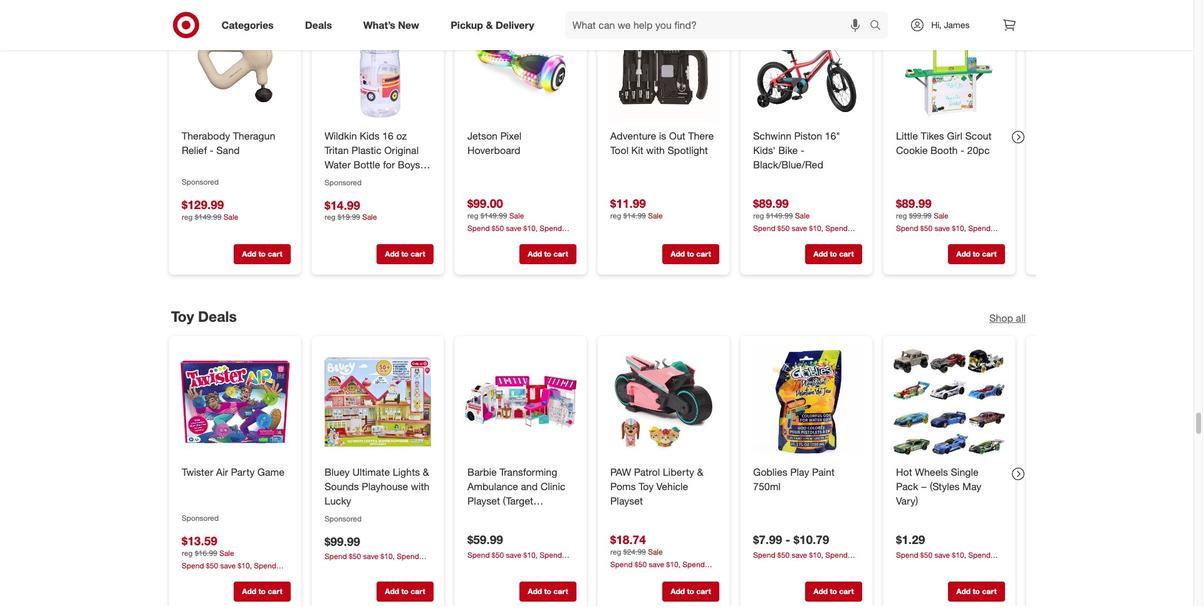Task type: describe. For each thing, give the bounding box(es) containing it.
- inside little tikes girl scout cookie booth - 20pc
[[961, 144, 965, 157]]

select inside "$89.99 reg $149.99 sale spend $50 save $10, spend $100 save $25 on select toys"
[[814, 235, 834, 244]]

$89.99 reg $99.99 sale spend $50 save $10, spend $100 save $25 on select toys
[[896, 196, 993, 244]]

wheels
[[915, 467, 948, 479]]

goblies
[[753, 467, 788, 479]]

$10, inside "$89.99 reg $149.99 sale spend $50 save $10, spend $100 save $25 on select toys"
[[809, 224, 824, 233]]

select inside $18.74 reg $24.99 sale spend $50 save $10, spend $100 save $25 on select toys
[[671, 571, 691, 581]]

on inside the $99.00 reg $149.99 sale spend $50 save $10, spend $100 save $25 on select toys
[[517, 234, 526, 244]]

$99.00 reg $149.99 sale spend $50 save $10, spend $100 save $25 on select toys
[[467, 196, 564, 244]]

to for schwinn piston 16" kids' bike - black/blue/red
[[830, 250, 837, 259]]

patrol
[[634, 467, 660, 479]]

What can we help you find? suggestions appear below search field
[[565, 11, 874, 39]]

add to cart button for therabody theragun relief - sand
[[234, 245, 291, 265]]

on inside $89.99 reg $99.99 sale spend $50 save $10, spend $100 save $25 on select toys
[[946, 234, 955, 244]]

reg for $11.99 reg $14.99 sale
[[610, 211, 621, 221]]

& inside bluey ultimate lights & sounds playhouse with lucky
[[423, 467, 429, 479]]

(styles
[[930, 481, 960, 493]]

add to cart button for paw patrol liberty & poms toy vehicle playset
[[662, 583, 719, 603]]

$25 inside $99.99 spend $50 save $10, spend $100 save $25 on select toys
[[360, 564, 372, 573]]

cart for little tikes girl scout cookie booth - 20pc
[[982, 250, 997, 259]]

add for therabody theragun relief - sand
[[242, 250, 256, 259]]

$10, inside $7.99 - $10.79 spend $50 save $10, spend $100 save $25 on select toys
[[809, 551, 824, 560]]

add for schwinn piston 16" kids' bike - black/blue/red
[[814, 250, 828, 259]]

$50 inside $7.99 - $10.79 spend $50 save $10, spend $100 save $25 on select toys
[[778, 551, 790, 560]]

jetson pixel hoverboard link
[[467, 129, 574, 158]]

20pc
[[967, 144, 990, 157]]

toys inside the $1.29 spend $50 save $10, spend $100 save $25 on select toys
[[979, 562, 993, 571]]

twister
[[182, 467, 213, 479]]

- inside $7.99 - $10.79 spend $50 save $10, spend $100 save $25 on select toys
[[786, 533, 791, 547]]

sale for $14.99 reg $19.99 sale
[[362, 213, 377, 222]]

$13.59
[[182, 534, 217, 549]]

$7.99
[[753, 533, 782, 547]]

to for paw patrol liberty & poms toy vehicle playset
[[687, 588, 694, 597]]

may
[[963, 481, 982, 493]]

select inside $89.99 reg $99.99 sale spend $50 save $10, spend $100 save $25 on select toys
[[957, 234, 977, 244]]

bluey ultimate lights & sounds playhouse with lucky
[[324, 467, 429, 508]]

sale for $89.99 reg $149.99 sale spend $50 save $10, spend $100 save $25 on select toys
[[795, 211, 810, 221]]

$25 inside the $1.29 spend $50 save $10, spend $100 save $25 on select toys
[[932, 562, 944, 571]]

$100 inside $18.74 reg $24.99 sale spend $50 save $10, spend $100 save $25 on select toys
[[610, 571, 627, 581]]

sale for $11.99 reg $14.99 sale
[[648, 211, 663, 221]]

add to cart for adventure is out there tool kit with spotlight
[[671, 250, 711, 259]]

sponsored for $13.59
[[182, 514, 219, 524]]

theragun
[[233, 130, 275, 142]]

reg for $89.99 reg $149.99 sale spend $50 save $10, spend $100 save $25 on select toys
[[753, 211, 764, 221]]

$25 inside $18.74 reg $24.99 sale spend $50 save $10, spend $100 save $25 on select toys
[[646, 571, 658, 581]]

deals link
[[295, 11, 348, 39]]

& inside paw patrol liberty & poms toy vehicle playset
[[697, 467, 704, 479]]

hot
[[896, 467, 912, 479]]

0 horizontal spatial toy
[[171, 308, 194, 326]]

& inside wildkin kids 16 oz tritan plastic original water bottle for boys & girls
[[423, 159, 429, 171]]

$25 inside $7.99 - $10.79 spend $50 save $10, spend $100 save $25 on select toys
[[789, 562, 801, 571]]

–
[[921, 481, 927, 493]]

hot wheels single pack – (styles may vary)
[[896, 467, 982, 508]]

toys inside the $99.00 reg $149.99 sale spend $50 save $10, spend $100 save $25 on select toys
[[550, 234, 564, 244]]

is
[[659, 130, 666, 142]]

$25 inside the $99.00 reg $149.99 sale spend $50 save $10, spend $100 save $25 on select toys
[[503, 234, 515, 244]]

cart for therabody theragun relief - sand
[[268, 250, 282, 259]]

toys inside $89.99 reg $99.99 sale spend $50 save $10, spend $100 save $25 on select toys
[[979, 234, 993, 244]]

on inside $99.99 spend $50 save $10, spend $100 save $25 on select toys
[[374, 564, 383, 573]]

cart for adventure is out there tool kit with spotlight
[[696, 250, 711, 259]]

$50 inside $99.99 spend $50 save $10, spend $100 save $25 on select toys
[[349, 553, 361, 562]]

booth
[[931, 144, 958, 157]]

on inside $13.59 reg $16.99 sale spend $50 save $10, spend $100 save $25 on select toys
[[232, 573, 240, 582]]

search button
[[865, 11, 895, 41]]

add to cart button for hot wheels single pack – (styles may vary)
[[948, 583, 1005, 603]]

$59.99
[[467, 533, 503, 548]]

party
[[231, 467, 254, 479]]

add for bluey ultimate lights & sounds playhouse with lucky
[[385, 588, 399, 597]]

$14.99 inside $11.99 reg $14.99 sale
[[623, 211, 646, 221]]

add to cart button for twister air party game
[[234, 583, 291, 603]]

playset inside paw patrol liberty & poms toy vehicle playset
[[610, 495, 643, 508]]

$24.99
[[623, 548, 646, 558]]

$13.59 reg $16.99 sale spend $50 save $10, spend $100 save $25 on select toys
[[182, 534, 278, 582]]

with for lights
[[411, 481, 429, 493]]

adventure is out there tool kit with spotlight
[[610, 130, 714, 157]]

therabody theragun relief - sand link
[[182, 129, 288, 158]]

cart for wildkin kids 16 oz tritan plastic original water bottle for boys & girls
[[411, 250, 425, 259]]

cookie
[[896, 144, 928, 157]]

cart for paw patrol liberty & poms toy vehicle playset
[[696, 588, 711, 597]]

add to cart for little tikes girl scout cookie booth - 20pc
[[957, 250, 997, 259]]

boys
[[398, 159, 420, 171]]

exclusive)
[[467, 510, 512, 522]]

james
[[945, 19, 970, 30]]

kids'
[[753, 144, 776, 157]]

$89.99 for schwinn piston 16" kids' bike - black/blue/red
[[753, 197, 789, 211]]

playhouse
[[362, 481, 408, 493]]

pickup & delivery link
[[440, 11, 550, 39]]

cart for schwinn piston 16" kids' bike - black/blue/red
[[839, 250, 854, 259]]

(target
[[503, 495, 533, 508]]

what's new link
[[353, 11, 435, 39]]

little tikes girl scout cookie booth - 20pc link
[[896, 129, 1003, 158]]

pixel
[[500, 130, 522, 142]]

spend $50 save $10, spend $100 save $25 on select toys button for barbie transforming ambulance and clinic playset (target exclusive)
[[467, 551, 577, 571]]

to for therabody theragun relief - sand
[[258, 250, 265, 259]]

wildkin
[[324, 130, 357, 142]]

add for hot wheels single pack – (styles may vary)
[[957, 588, 971, 597]]

toys inside $59.99 spend $50 save $10, spend $100 save $25 on select toys
[[550, 562, 564, 571]]

$100 inside $13.59 reg $16.99 sale spend $50 save $10, spend $100 save $25 on select toys
[[182, 573, 198, 582]]

add to cart for bluey ultimate lights & sounds playhouse with lucky
[[385, 588, 425, 597]]

shop all
[[990, 312, 1026, 325]]

toys inside $99.99 spend $50 save $10, spend $100 save $25 on select toys
[[407, 564, 421, 573]]

reg for $99.00 reg $149.99 sale spend $50 save $10, spend $100 save $25 on select toys
[[467, 211, 478, 221]]

pack
[[896, 481, 919, 493]]

$99.99 inside $89.99 reg $99.99 sale spend $50 save $10, spend $100 save $25 on select toys
[[909, 211, 932, 221]]

spend $50 save $10, spend $100 save $25 on select toys button for schwinn piston 16" kids' bike - black/blue/red
[[753, 223, 862, 244]]

categories link
[[211, 11, 289, 39]]

twister air party game
[[182, 467, 284, 479]]

add for jetson pixel hoverboard
[[528, 250, 542, 259]]

tritan
[[324, 144, 349, 157]]

reg for $14.99 reg $19.99 sale
[[324, 213, 335, 222]]

wildkin kids 16 oz tritan plastic original water bottle for boys & girls link
[[324, 129, 431, 185]]

add for twister air party game
[[242, 588, 256, 597]]

little tikes girl scout cookie booth - 20pc
[[896, 130, 992, 157]]

$149.99 for $99.00
[[480, 211, 507, 221]]

on inside $7.99 - $10.79 spend $50 save $10, spend $100 save $25 on select toys
[[803, 562, 812, 571]]

add to cart for jetson pixel hoverboard
[[528, 250, 568, 259]]

schwinn
[[753, 130, 792, 142]]

$14.99 reg $19.99 sale
[[324, 198, 377, 222]]

lights
[[393, 467, 420, 479]]

play
[[790, 467, 809, 479]]

$10, inside $59.99 spend $50 save $10, spend $100 save $25 on select toys
[[523, 551, 538, 561]]

$7.99 - $10.79 spend $50 save $10, spend $100 save $25 on select toys
[[753, 533, 850, 571]]

hi,
[[932, 19, 942, 30]]

$100 inside "$89.99 reg $149.99 sale spend $50 save $10, spend $100 save $25 on select toys"
[[753, 235, 770, 244]]

add to cart for paw patrol liberty & poms toy vehicle playset
[[671, 588, 711, 597]]

ambulance
[[467, 481, 518, 493]]

$25 inside "$89.99 reg $149.99 sale spend $50 save $10, spend $100 save $25 on select toys"
[[789, 235, 801, 244]]

sounds
[[324, 481, 359, 493]]

$99.99 spend $50 save $10, spend $100 save $25 on select toys
[[324, 535, 421, 573]]

and
[[521, 481, 538, 493]]

sale for $13.59 reg $16.99 sale spend $50 save $10, spend $100 save $25 on select toys
[[219, 549, 234, 559]]

sale for $129.99 reg $149.99 sale
[[223, 213, 238, 222]]

bottle
[[353, 159, 380, 171]]

schwinn piston 16" kids' bike - black/blue/red
[[753, 130, 841, 171]]

$16.99
[[195, 549, 217, 559]]

add to cart button for adventure is out there tool kit with spotlight
[[662, 245, 719, 265]]

add for paw patrol liberty & poms toy vehicle playset
[[671, 588, 685, 597]]

$59.99 spend $50 save $10, spend $100 save $25 on select toys
[[467, 533, 564, 571]]

16"
[[825, 130, 841, 142]]

sand
[[216, 144, 240, 157]]

$100 inside $7.99 - $10.79 spend $50 save $10, spend $100 save $25 on select toys
[[753, 562, 770, 571]]

shop all link
[[990, 312, 1026, 326]]

$99.99 inside $99.99 spend $50 save $10, spend $100 save $25 on select toys
[[324, 535, 360, 549]]

$100 inside the $99.00 reg $149.99 sale spend $50 save $10, spend $100 save $25 on select toys
[[467, 234, 484, 244]]

search
[[865, 20, 895, 32]]

toys inside $18.74 reg $24.99 sale spend $50 save $10, spend $100 save $25 on select toys
[[693, 571, 707, 581]]

$10.79
[[794, 533, 829, 547]]

$129.99
[[182, 198, 224, 212]]

add to cart for twister air party game
[[242, 588, 282, 597]]

sale for $18.74 reg $24.99 sale spend $50 save $10, spend $100 save $25 on select toys
[[648, 548, 663, 558]]

goblies play paint 750ml
[[753, 467, 835, 493]]

$50 inside "$89.99 reg $149.99 sale spend $50 save $10, spend $100 save $25 on select toys"
[[778, 224, 790, 233]]

paint
[[812, 467, 835, 479]]

toys inside "$89.99 reg $149.99 sale spend $50 save $10, spend $100 save $25 on select toys"
[[836, 235, 850, 244]]

barbie transforming ambulance and clinic playset (target exclusive)
[[467, 467, 565, 522]]



Task type: vqa. For each thing, say whether or not it's contained in the screenshot.
'Shop more' button related to Household Essentials
no



Task type: locate. For each thing, give the bounding box(es) containing it.
reg inside the $99.00 reg $149.99 sale spend $50 save $10, spend $100 save $25 on select toys
[[467, 211, 478, 221]]

1 vertical spatial $99.99
[[324, 535, 360, 549]]

for
[[383, 159, 395, 171]]

$19.99
[[338, 213, 360, 222]]

2 $89.99 from the left
[[753, 197, 789, 211]]

add to cart for hot wheels single pack – (styles may vary)
[[957, 588, 997, 597]]

$89.99 inside $89.99 reg $99.99 sale spend $50 save $10, spend $100 save $25 on select toys
[[896, 196, 932, 211]]

playset up exclusive) on the bottom
[[467, 495, 500, 508]]

$149.99 down $99.00
[[480, 211, 507, 221]]

ultimate
[[352, 467, 390, 479]]

$89.99 for little tikes girl scout cookie booth - 20pc
[[896, 196, 932, 211]]

$149.99 inside "$89.99 reg $149.99 sale spend $50 save $10, spend $100 save $25 on select toys"
[[766, 211, 793, 221]]

schwinn piston 16" kids' bike - black/blue/red image
[[751, 10, 862, 122], [751, 10, 862, 122]]

on inside $59.99 spend $50 save $10, spend $100 save $25 on select toys
[[517, 562, 526, 571]]

spend $50 save $10, spend $100 save $25 on select toys button
[[467, 223, 577, 244], [896, 223, 1005, 244], [753, 223, 862, 244], [753, 550, 862, 571], [467, 551, 577, 571], [896, 551, 1005, 571], [324, 552, 434, 573], [610, 560, 719, 581], [182, 561, 291, 582]]

toy deals
[[171, 308, 237, 326]]

spotlight
[[668, 144, 708, 157]]

add to cart button for goblies play paint 750ml
[[805, 583, 862, 603]]

$50 inside $89.99 reg $99.99 sale spend $50 save $10, spend $100 save $25 on select toys
[[921, 224, 933, 233]]

1 horizontal spatial $149.99
[[480, 211, 507, 221]]

original
[[384, 144, 419, 157]]

on inside the $1.29 spend $50 save $10, spend $100 save $25 on select toys
[[946, 562, 955, 571]]

$100 inside $59.99 spend $50 save $10, spend $100 save $25 on select toys
[[467, 562, 484, 571]]

$149.99 for $89.99
[[766, 211, 793, 221]]

to for jetson pixel hoverboard
[[544, 250, 551, 259]]

&
[[486, 19, 493, 31], [423, 159, 429, 171], [423, 467, 429, 479], [697, 467, 704, 479]]

hi, james
[[932, 19, 970, 30]]

$14.99 inside $14.99 reg $19.99 sale
[[324, 198, 360, 212]]

$10, inside $99.99 spend $50 save $10, spend $100 save $25 on select toys
[[380, 553, 395, 562]]

- down therabody
[[209, 144, 213, 157]]

$100 inside $89.99 reg $99.99 sale spend $50 save $10, spend $100 save $25 on select toys
[[896, 234, 913, 244]]

with inside bluey ultimate lights & sounds playhouse with lucky
[[411, 481, 429, 493]]

add to cart button for barbie transforming ambulance and clinic playset (target exclusive)
[[519, 583, 577, 603]]

0 vertical spatial $99.99
[[909, 211, 932, 221]]

single
[[951, 467, 979, 479]]

$50 inside the $1.29 spend $50 save $10, spend $100 save $25 on select toys
[[921, 551, 933, 561]]

$14.99
[[324, 198, 360, 212], [623, 211, 646, 221]]

with down is
[[646, 144, 665, 157]]

to for adventure is out there tool kit with spotlight
[[687, 250, 694, 259]]

reg inside $18.74 reg $24.99 sale spend $50 save $10, spend $100 save $25 on select toys
[[610, 548, 621, 558]]

goblies play paint 750ml image
[[751, 347, 862, 458], [751, 347, 862, 458]]

wildkin kids 16 oz tritan plastic original water bottle for boys & girls image
[[322, 10, 434, 122], [322, 10, 434, 122]]

tikes
[[921, 130, 944, 142]]

on inside "$89.99 reg $149.99 sale spend $50 save $10, spend $100 save $25 on select toys"
[[803, 235, 812, 244]]

- inside schwinn piston 16" kids' bike - black/blue/red
[[801, 144, 805, 157]]

what's new
[[364, 19, 420, 31]]

reg inside $89.99 reg $99.99 sale spend $50 save $10, spend $100 save $25 on select toys
[[896, 211, 907, 221]]

$14.99 down $11.99
[[623, 211, 646, 221]]

toys inside $13.59 reg $16.99 sale spend $50 save $10, spend $100 save $25 on select toys
[[264, 573, 278, 582]]

shop
[[990, 312, 1013, 325]]

$149.99
[[480, 211, 507, 221], [766, 211, 793, 221], [195, 213, 221, 222]]

1 horizontal spatial with
[[646, 144, 665, 157]]

sponsored down water
[[324, 178, 362, 187]]

sale inside $13.59 reg $16.99 sale spend $50 save $10, spend $100 save $25 on select toys
[[219, 549, 234, 559]]

relief
[[182, 144, 207, 157]]

reg inside $11.99 reg $14.99 sale
[[610, 211, 621, 221]]

0 vertical spatial with
[[646, 144, 665, 157]]

sponsored down lucky
[[324, 515, 362, 524]]

clinic
[[541, 481, 565, 493]]

cart for jetson pixel hoverboard
[[553, 250, 568, 259]]

$89.99
[[896, 196, 932, 211], [753, 197, 789, 211]]

$149.99 down $129.99 at the top
[[195, 213, 221, 222]]

sale inside $14.99 reg $19.99 sale
[[362, 213, 377, 222]]

sale inside the $99.00 reg $149.99 sale spend $50 save $10, spend $100 save $25 on select toys
[[509, 211, 524, 221]]

$50 inside the $99.00 reg $149.99 sale spend $50 save $10, spend $100 save $25 on select toys
[[492, 224, 504, 233]]

out
[[669, 130, 686, 142]]

$50 inside $59.99 spend $50 save $10, spend $100 save $25 on select toys
[[492, 551, 504, 561]]

$14.99 up the $19.99
[[324, 198, 360, 212]]

adventure is out there tool kit with spotlight image
[[608, 10, 719, 122], [608, 10, 719, 122]]

lucky
[[324, 495, 351, 508]]

spend $50 save $10, spend $100 save $25 on select toys button for little tikes girl scout cookie booth - 20pc
[[896, 223, 1005, 244]]

0 horizontal spatial $99.99
[[324, 535, 360, 549]]

1 horizontal spatial playset
[[610, 495, 643, 508]]

1 vertical spatial with
[[411, 481, 429, 493]]

add for adventure is out there tool kit with spotlight
[[671, 250, 685, 259]]

liberty
[[663, 467, 694, 479]]

1 playset from the left
[[467, 495, 500, 508]]

add to cart button for jetson pixel hoverboard
[[519, 245, 577, 265]]

reg for $13.59 reg $16.99 sale spend $50 save $10, spend $100 save $25 on select toys
[[182, 549, 192, 559]]

$18.74
[[610, 533, 646, 548]]

sale for $99.00 reg $149.99 sale spend $50 save $10, spend $100 save $25 on select toys
[[509, 211, 524, 221]]

to for hot wheels single pack – (styles may vary)
[[973, 588, 980, 597]]

select inside $99.99 spend $50 save $10, spend $100 save $25 on select toys
[[385, 564, 405, 573]]

reg inside $129.99 reg $149.99 sale
[[182, 213, 192, 222]]

girls
[[324, 173, 345, 185]]

hoverboard
[[467, 144, 520, 157]]

reg for $89.99 reg $99.99 sale spend $50 save $10, spend $100 save $25 on select toys
[[896, 211, 907, 221]]

$89.99 down cookie
[[896, 196, 932, 211]]

$11.99 reg $14.99 sale
[[610, 196, 663, 221]]

paw patrol liberty & poms toy vehicle playset image
[[608, 347, 719, 458], [608, 347, 719, 458]]

$149.99 inside $129.99 reg $149.99 sale
[[195, 213, 221, 222]]

add for barbie transforming ambulance and clinic playset (target exclusive)
[[528, 588, 542, 597]]

kit
[[631, 144, 644, 157]]

$25 inside $89.99 reg $99.99 sale spend $50 save $10, spend $100 save $25 on select toys
[[932, 234, 944, 244]]

$50 inside $13.59 reg $16.99 sale spend $50 save $10, spend $100 save $25 on select toys
[[206, 562, 218, 571]]

poms
[[610, 481, 636, 493]]

select inside the $1.29 spend $50 save $10, spend $100 save $25 on select toys
[[957, 562, 977, 571]]

$149.99 inside the $99.00 reg $149.99 sale spend $50 save $10, spend $100 save $25 on select toys
[[480, 211, 507, 221]]

1 horizontal spatial toy
[[639, 481, 654, 493]]

air
[[216, 467, 228, 479]]

$100 inside the $1.29 spend $50 save $10, spend $100 save $25 on select toys
[[896, 562, 913, 571]]

$25 inside $59.99 spend $50 save $10, spend $100 save $25 on select toys
[[503, 562, 515, 571]]

to for little tikes girl scout cookie booth - 20pc
[[973, 250, 980, 259]]

with down lights
[[411, 481, 429, 493]]

sponsored up $129.99 at the top
[[182, 178, 219, 187]]

$1.29
[[896, 533, 925, 548]]

pickup
[[451, 19, 483, 31]]

bluey ultimate lights & sounds playhouse with lucky link
[[324, 466, 431, 509]]

toy
[[171, 308, 194, 326], [639, 481, 654, 493]]

piston
[[794, 130, 822, 142]]

playset inside barbie transforming ambulance and clinic playset (target exclusive)
[[467, 495, 500, 508]]

reg inside "$89.99 reg $149.99 sale spend $50 save $10, spend $100 save $25 on select toys"
[[753, 211, 764, 221]]

jetson
[[467, 130, 498, 142]]

sale inside $129.99 reg $149.99 sale
[[223, 213, 238, 222]]

add for wildkin kids 16 oz tritan plastic original water bottle for boys & girls
[[385, 250, 399, 259]]

to for twister air party game
[[258, 588, 265, 597]]

$129.99 reg $149.99 sale
[[182, 198, 238, 222]]

& right pickup
[[486, 19, 493, 31]]

with for out
[[646, 144, 665, 157]]

sponsored for $129.99
[[182, 178, 219, 187]]

twister air party game image
[[179, 347, 291, 458], [179, 347, 291, 458]]

therabody theragun relief - sand image
[[179, 10, 291, 122], [179, 10, 291, 122]]

add to cart button for schwinn piston 16" kids' bike - black/blue/red
[[805, 245, 862, 265]]

add to cart button
[[234, 245, 291, 265], [377, 245, 434, 265], [519, 245, 577, 265], [662, 245, 719, 265], [805, 245, 862, 265], [948, 245, 1005, 265], [234, 583, 291, 603], [377, 583, 434, 603], [519, 583, 577, 603], [662, 583, 719, 603], [805, 583, 862, 603], [948, 583, 1005, 603]]

girl
[[947, 130, 963, 142]]

0 horizontal spatial playset
[[467, 495, 500, 508]]

add to cart button for little tikes girl scout cookie booth - 20pc
[[948, 245, 1005, 265]]

2 playset from the left
[[610, 495, 643, 508]]

sale for $89.99 reg $99.99 sale spend $50 save $10, spend $100 save $25 on select toys
[[934, 211, 949, 221]]

$89.99 down black/blue/red
[[753, 197, 789, 211]]

- right bike
[[801, 144, 805, 157]]

hot wheels single pack – (styles may vary) image
[[894, 347, 1005, 458], [894, 347, 1005, 458]]

oz
[[396, 130, 407, 142]]

jetson pixel hoverboard image
[[465, 10, 577, 122], [465, 10, 577, 122]]

adventure
[[610, 130, 656, 142]]

sponsored up $13.59
[[182, 514, 219, 524]]

kids
[[360, 130, 379, 142]]

sale inside $89.99 reg $99.99 sale spend $50 save $10, spend $100 save $25 on select toys
[[934, 211, 949, 221]]

$18.74 reg $24.99 sale spend $50 save $10, spend $100 save $25 on select toys
[[610, 533, 707, 581]]

to
[[258, 250, 265, 259], [401, 250, 408, 259], [544, 250, 551, 259], [687, 250, 694, 259], [830, 250, 837, 259], [973, 250, 980, 259], [258, 588, 265, 597], [401, 588, 408, 597], [544, 588, 551, 597], [687, 588, 694, 597], [830, 588, 837, 597], [973, 588, 980, 597]]

paw patrol liberty & poms toy vehicle playset link
[[610, 466, 717, 509]]

1 horizontal spatial $14.99
[[623, 211, 646, 221]]

$10, inside $13.59 reg $16.99 sale spend $50 save $10, spend $100 save $25 on select toys
[[238, 562, 252, 571]]

on inside $18.74 reg $24.99 sale spend $50 save $10, spend $100 save $25 on select toys
[[660, 571, 669, 581]]

select inside $7.99 - $10.79 spend $50 save $10, spend $100 save $25 on select toys
[[814, 562, 834, 571]]

- left 20pc
[[961, 144, 965, 157]]

little tikes girl scout cookie booth - 20pc image
[[894, 10, 1005, 122], [894, 10, 1005, 122]]

- right $7.99
[[786, 533, 791, 547]]

reg for $18.74 reg $24.99 sale spend $50 save $10, spend $100 save $25 on select toys
[[610, 548, 621, 558]]

sale inside "$89.99 reg $149.99 sale spend $50 save $10, spend $100 save $25 on select toys"
[[795, 211, 810, 221]]

therabody
[[182, 130, 230, 142]]

to for wildkin kids 16 oz tritan plastic original water bottle for boys & girls
[[401, 250, 408, 259]]

goblies play paint 750ml link
[[753, 466, 860, 495]]

transforming
[[500, 467, 557, 479]]

& right boys
[[423, 159, 429, 171]]

all
[[1016, 312, 1026, 325]]

spend $50 save $10, spend $100 save $25 on select toys button for hot wheels single pack – (styles may vary)
[[896, 551, 1005, 571]]

& right liberty
[[697, 467, 704, 479]]

cart for goblies play paint 750ml
[[839, 588, 854, 597]]

to for barbie transforming ambulance and clinic playset (target exclusive)
[[544, 588, 551, 597]]

sponsored for $99.99
[[324, 515, 362, 524]]

1 vertical spatial deals
[[198, 308, 237, 326]]

1 vertical spatial toy
[[639, 481, 654, 493]]

$100 inside $99.99 spend $50 save $10, spend $100 save $25 on select toys
[[324, 564, 341, 573]]

sale inside $11.99 reg $14.99 sale
[[648, 211, 663, 221]]

toy inside paw patrol liberty & poms toy vehicle playset
[[639, 481, 654, 493]]

barbie transforming ambulance and clinic playset (target exclusive) image
[[465, 347, 577, 458], [465, 347, 577, 458]]

add to cart button for wildkin kids 16 oz tritan plastic original water bottle for boys & girls
[[377, 245, 434, 265]]

new
[[398, 19, 420, 31]]

add to cart for barbie transforming ambulance and clinic playset (target exclusive)
[[528, 588, 568, 597]]

$10, inside the $1.29 spend $50 save $10, spend $100 save $25 on select toys
[[952, 551, 966, 561]]

spend $50 save $10, spend $100 save $25 on select toys button for paw patrol liberty & poms toy vehicle playset
[[610, 560, 719, 581]]

therabody theragun relief - sand
[[182, 130, 275, 157]]

750ml
[[753, 481, 781, 493]]

$25 inside $13.59 reg $16.99 sale spend $50 save $10, spend $100 save $25 on select toys
[[217, 573, 229, 582]]

add for goblies play paint 750ml
[[814, 588, 828, 597]]

0 vertical spatial deals
[[305, 19, 332, 31]]

& right lights
[[423, 467, 429, 479]]

spend $50 save $10, spend $100 save $25 on select toys button for goblies play paint 750ml
[[753, 550, 862, 571]]

$99.99
[[909, 211, 932, 221], [324, 535, 360, 549]]

sponsored for $14.99
[[324, 178, 362, 187]]

select
[[528, 234, 548, 244], [957, 234, 977, 244], [814, 235, 834, 244], [814, 562, 834, 571], [528, 562, 548, 571], [957, 562, 977, 571], [385, 564, 405, 573], [671, 571, 691, 581], [242, 573, 262, 582]]

add to cart for therabody theragun relief - sand
[[242, 250, 282, 259]]

scout
[[966, 130, 992, 142]]

$50 inside $18.74 reg $24.99 sale spend $50 save $10, spend $100 save $25 on select toys
[[635, 561, 647, 570]]

0 vertical spatial toy
[[171, 308, 194, 326]]

$149.99 down black/blue/red
[[766, 211, 793, 221]]

$25
[[503, 234, 515, 244], [932, 234, 944, 244], [789, 235, 801, 244], [789, 562, 801, 571], [503, 562, 515, 571], [932, 562, 944, 571], [360, 564, 372, 573], [646, 571, 658, 581], [217, 573, 229, 582]]

reg inside $14.99 reg $19.99 sale
[[324, 213, 335, 222]]

hot wheels single pack – (styles may vary) link
[[896, 466, 1003, 509]]

playset down the poms
[[610, 495, 643, 508]]

0 horizontal spatial deals
[[198, 308, 237, 326]]

$10, inside $89.99 reg $99.99 sale spend $50 save $10, spend $100 save $25 on select toys
[[952, 224, 966, 233]]

select inside the $99.00 reg $149.99 sale spend $50 save $10, spend $100 save $25 on select toys
[[528, 234, 548, 244]]

select inside $13.59 reg $16.99 sale spend $50 save $10, spend $100 save $25 on select toys
[[242, 573, 262, 582]]

add to cart button for bluey ultimate lights & sounds playhouse with lucky
[[377, 583, 434, 603]]

2 horizontal spatial $149.99
[[766, 211, 793, 221]]

to for bluey ultimate lights & sounds playhouse with lucky
[[401, 588, 408, 597]]

add to cart for wildkin kids 16 oz tritan plastic original water bottle for boys & girls
[[385, 250, 425, 259]]

reg inside $13.59 reg $16.99 sale spend $50 save $10, spend $100 save $25 on select toys
[[182, 549, 192, 559]]

sale
[[509, 211, 524, 221], [648, 211, 663, 221], [934, 211, 949, 221], [795, 211, 810, 221], [223, 213, 238, 222], [362, 213, 377, 222], [648, 548, 663, 558], [219, 549, 234, 559]]

0 horizontal spatial $89.99
[[753, 197, 789, 211]]

cart for bluey ultimate lights & sounds playhouse with lucky
[[411, 588, 425, 597]]

1 horizontal spatial $89.99
[[896, 196, 932, 211]]

$11.99
[[610, 196, 646, 211]]

cart
[[268, 250, 282, 259], [411, 250, 425, 259], [553, 250, 568, 259], [696, 250, 711, 259], [839, 250, 854, 259], [982, 250, 997, 259], [268, 588, 282, 597], [411, 588, 425, 597], [553, 588, 568, 597], [696, 588, 711, 597], [839, 588, 854, 597], [982, 588, 997, 597]]

on
[[517, 234, 526, 244], [946, 234, 955, 244], [803, 235, 812, 244], [803, 562, 812, 571], [517, 562, 526, 571], [946, 562, 955, 571], [374, 564, 383, 573], [660, 571, 669, 581], [232, 573, 240, 582]]

add to cart for goblies play paint 750ml
[[814, 588, 854, 597]]

0 horizontal spatial $14.99
[[324, 198, 360, 212]]

add for little tikes girl scout cookie booth - 20pc
[[957, 250, 971, 259]]

bluey
[[324, 467, 350, 479]]

$10, inside the $99.00 reg $149.99 sale spend $50 save $10, spend $100 save $25 on select toys
[[523, 224, 538, 233]]

little
[[896, 130, 918, 142]]

$10, inside $18.74 reg $24.99 sale spend $50 save $10, spend $100 save $25 on select toys
[[666, 561, 681, 570]]

0 horizontal spatial $149.99
[[195, 213, 221, 222]]

to for goblies play paint 750ml
[[830, 588, 837, 597]]

game
[[257, 467, 284, 479]]

adventure is out there tool kit with spotlight link
[[610, 129, 717, 158]]

cart for barbie transforming ambulance and clinic playset (target exclusive)
[[553, 588, 568, 597]]

1 horizontal spatial deals
[[305, 19, 332, 31]]

sale inside $18.74 reg $24.99 sale spend $50 save $10, spend $100 save $25 on select toys
[[648, 548, 663, 558]]

1 $89.99 from the left
[[896, 196, 932, 211]]

cart for hot wheels single pack – (styles may vary)
[[982, 588, 997, 597]]

add to cart for schwinn piston 16" kids' bike - black/blue/red
[[814, 250, 854, 259]]

- inside 'therabody theragun relief - sand'
[[209, 144, 213, 157]]

playset
[[467, 495, 500, 508], [610, 495, 643, 508]]

$89.99 inside "$89.99 reg $149.99 sale spend $50 save $10, spend $100 save $25 on select toys"
[[753, 197, 789, 211]]

spend $50 save $10, spend $100 save $25 on select toys button for jetson pixel hoverboard
[[467, 223, 577, 244]]

bluey ultimate lights & sounds playhouse with lucky image
[[322, 347, 434, 458], [322, 347, 434, 458]]

cart for twister air party game
[[268, 588, 282, 597]]

0 horizontal spatial with
[[411, 481, 429, 493]]

reg for $129.99 reg $149.99 sale
[[182, 213, 192, 222]]

add to cart
[[242, 250, 282, 259], [385, 250, 425, 259], [528, 250, 568, 259], [671, 250, 711, 259], [814, 250, 854, 259], [957, 250, 997, 259], [242, 588, 282, 597], [385, 588, 425, 597], [528, 588, 568, 597], [671, 588, 711, 597], [814, 588, 854, 597], [957, 588, 997, 597]]

with inside adventure is out there tool kit with spotlight
[[646, 144, 665, 157]]

bike
[[779, 144, 798, 157]]

delivery
[[496, 19, 535, 31]]

toys inside $7.99 - $10.79 spend $50 save $10, spend $100 save $25 on select toys
[[836, 562, 850, 571]]

select inside $59.99 spend $50 save $10, spend $100 save $25 on select toys
[[528, 562, 548, 571]]

1 horizontal spatial $99.99
[[909, 211, 932, 221]]

$100
[[467, 234, 484, 244], [896, 234, 913, 244], [753, 235, 770, 244], [753, 562, 770, 571], [467, 562, 484, 571], [896, 562, 913, 571], [324, 564, 341, 573], [610, 571, 627, 581], [182, 573, 198, 582]]



